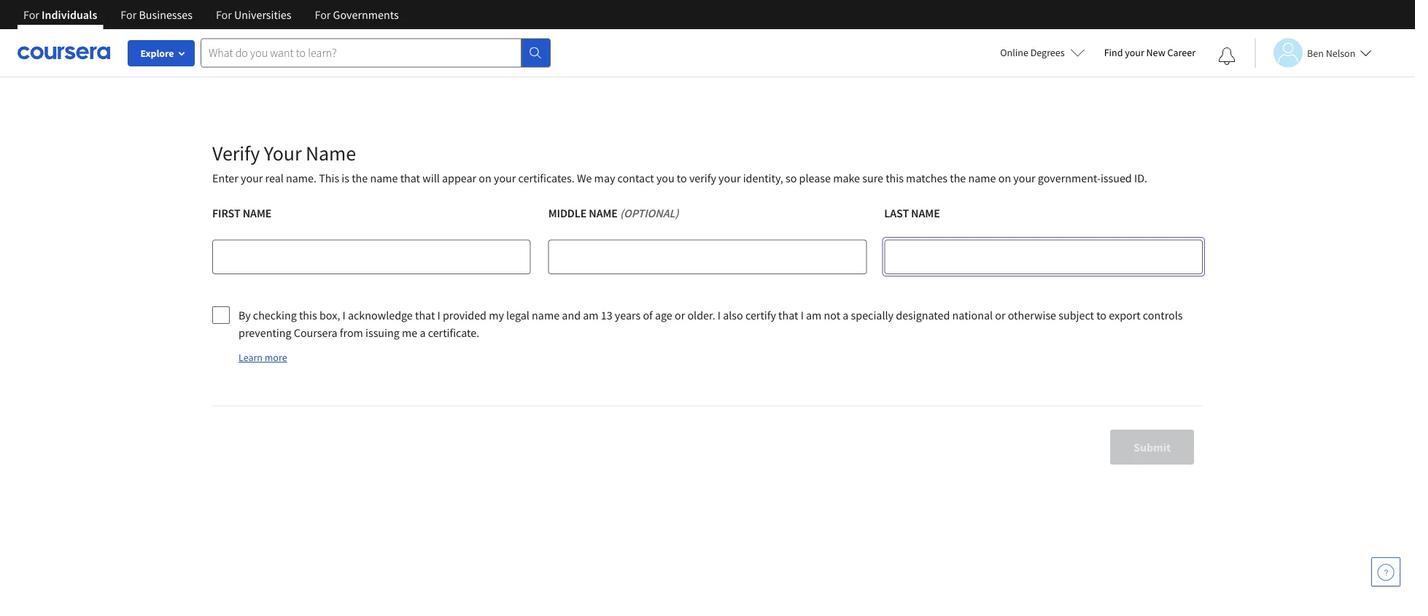 Task type: locate. For each thing, give the bounding box(es) containing it.
3 i from the left
[[718, 308, 721, 322]]

of
[[643, 308, 653, 322]]

for left governments
[[315, 7, 331, 22]]

to inside verify your name enter your real name. this is the name that will appear on your certificates. we may contact you to verify your identity, so please make sure this matches the name on your government-issued id.
[[677, 171, 687, 185]]

1 horizontal spatial to
[[1097, 308, 1107, 322]]

online degrees
[[1001, 46, 1065, 59]]

3 for from the left
[[216, 7, 232, 22]]

to right you
[[677, 171, 687, 185]]

i up certificate.
[[437, 308, 441, 322]]

national
[[953, 308, 993, 322]]

name
[[243, 206, 272, 220], [589, 206, 618, 220], [911, 206, 940, 220]]

that
[[400, 171, 420, 185], [415, 308, 435, 322], [779, 308, 799, 322]]

ben nelson button
[[1255, 38, 1372, 67]]

2 i from the left
[[437, 308, 441, 322]]

legal
[[506, 308, 530, 322]]

a right me
[[420, 325, 426, 340]]

1 horizontal spatial am
[[806, 308, 822, 322]]

am left "not"
[[806, 308, 822, 322]]

0 horizontal spatial on
[[479, 171, 492, 185]]

designated
[[896, 308, 950, 322]]

individuals
[[42, 7, 97, 22]]

for left businesses
[[121, 7, 137, 22]]

your left certificates.
[[494, 171, 516, 185]]

universities
[[234, 7, 291, 22]]

matches
[[906, 171, 948, 185]]

on right appear
[[479, 171, 492, 185]]

1 am from the left
[[583, 308, 599, 322]]

by
[[239, 308, 251, 322]]

0 vertical spatial a
[[843, 308, 849, 322]]

0 vertical spatial to
[[677, 171, 687, 185]]

for for individuals
[[23, 7, 39, 22]]

2 or from the left
[[995, 308, 1006, 322]]

for left 'individuals'
[[23, 7, 39, 22]]

for left universities
[[216, 7, 232, 22]]

on left government-
[[999, 171, 1011, 185]]

2 horizontal spatial name
[[969, 171, 996, 185]]

the
[[352, 171, 368, 185], [950, 171, 966, 185]]

identity,
[[743, 171, 783, 185]]

or
[[675, 308, 685, 322], [995, 308, 1006, 322]]

None search field
[[201, 38, 551, 67]]

0 horizontal spatial to
[[677, 171, 687, 185]]

explore
[[140, 47, 174, 60]]

for for governments
[[315, 7, 331, 22]]

checking
[[253, 308, 297, 322]]

2 the from the left
[[950, 171, 966, 185]]

career
[[1168, 46, 1196, 59]]

from
[[340, 325, 363, 340]]

i left also
[[718, 308, 721, 322]]

on
[[479, 171, 492, 185], [999, 171, 1011, 185]]

for
[[23, 7, 39, 22], [121, 7, 137, 22], [216, 7, 232, 22], [315, 7, 331, 22]]

the right matches
[[950, 171, 966, 185]]

this up coursera
[[299, 308, 317, 322]]

or right national
[[995, 308, 1006, 322]]

1 horizontal spatial on
[[999, 171, 1011, 185]]

1 name from the left
[[243, 206, 272, 220]]

name
[[370, 171, 398, 185], [969, 171, 996, 185], [532, 308, 560, 322]]

am left 13
[[583, 308, 599, 322]]

find your new career
[[1104, 46, 1196, 59]]

1 vertical spatial to
[[1097, 308, 1107, 322]]

0 horizontal spatial the
[[352, 171, 368, 185]]

learn more link
[[239, 351, 287, 364]]

MIDDLE NAME text field
[[548, 239, 867, 274]]

1 for from the left
[[23, 7, 39, 22]]

1 horizontal spatial name
[[532, 308, 560, 322]]

nelson
[[1326, 46, 1356, 59]]

name right matches
[[969, 171, 996, 185]]

that inside verify your name enter your real name. this is the name that will appear on your certificates. we may contact you to verify your identity, so please make sure this matches the name on your government-issued id.
[[400, 171, 420, 185]]

show notifications image
[[1218, 47, 1236, 65]]

1 horizontal spatial a
[[843, 308, 849, 322]]

am
[[583, 308, 599, 322], [806, 308, 822, 322]]

4 for from the left
[[315, 7, 331, 22]]

1 horizontal spatial name
[[589, 206, 618, 220]]

0 horizontal spatial name
[[243, 206, 272, 220]]

new
[[1147, 46, 1166, 59]]

0 horizontal spatial a
[[420, 325, 426, 340]]

3 name from the left
[[911, 206, 940, 220]]

name
[[306, 140, 356, 166]]

that up me
[[415, 308, 435, 322]]

or right age
[[675, 308, 685, 322]]

1 horizontal spatial this
[[886, 171, 904, 185]]

we
[[577, 171, 592, 185]]

your
[[1125, 46, 1145, 59], [241, 171, 263, 185], [494, 171, 516, 185], [719, 171, 741, 185], [1014, 171, 1036, 185]]

1 horizontal spatial the
[[950, 171, 966, 185]]

name down may
[[589, 206, 618, 220]]

0 horizontal spatial or
[[675, 308, 685, 322]]

learn more
[[239, 351, 287, 364]]

1 vertical spatial a
[[420, 325, 426, 340]]

explore button
[[128, 40, 195, 66]]

i right the "box,"
[[343, 308, 346, 322]]

2 horizontal spatial name
[[911, 206, 940, 220]]

2 name from the left
[[589, 206, 618, 220]]

2 for from the left
[[121, 7, 137, 22]]

this right sure
[[886, 171, 904, 185]]

so
[[786, 171, 797, 185]]

0 horizontal spatial this
[[299, 308, 317, 322]]

box,
[[320, 308, 340, 322]]

this
[[319, 171, 339, 185]]

the right is
[[352, 171, 368, 185]]

a right "not"
[[843, 308, 849, 322]]

to
[[677, 171, 687, 185], [1097, 308, 1107, 322]]

1 i from the left
[[343, 308, 346, 322]]

i
[[343, 308, 346, 322], [437, 308, 441, 322], [718, 308, 721, 322], [801, 308, 804, 322]]

for for universities
[[216, 7, 232, 22]]

name right first
[[243, 206, 272, 220]]

1 horizontal spatial or
[[995, 308, 1006, 322]]

appear
[[442, 171, 477, 185]]

otherwise
[[1008, 308, 1057, 322]]

your left government-
[[1014, 171, 1036, 185]]

0 vertical spatial this
[[886, 171, 904, 185]]

name left and
[[532, 308, 560, 322]]

that left will
[[400, 171, 420, 185]]

1 vertical spatial this
[[299, 308, 317, 322]]

online
[[1001, 46, 1029, 59]]

your
[[264, 140, 302, 166]]

name right the last
[[911, 206, 940, 220]]

years
[[615, 308, 641, 322]]

a
[[843, 308, 849, 322], [420, 325, 426, 340]]

name for last
[[911, 206, 940, 220]]

and
[[562, 308, 581, 322]]

i left "not"
[[801, 308, 804, 322]]

is
[[342, 171, 349, 185]]

1 the from the left
[[352, 171, 368, 185]]

last name
[[885, 206, 940, 220]]

issuing
[[366, 325, 400, 340]]

you
[[657, 171, 675, 185]]

this
[[886, 171, 904, 185], [299, 308, 317, 322]]

What do you want to learn? text field
[[201, 38, 522, 67]]

may
[[594, 171, 615, 185]]

to left export
[[1097, 308, 1107, 322]]

0 horizontal spatial am
[[583, 308, 599, 322]]

name right is
[[370, 171, 398, 185]]

find your new career link
[[1097, 44, 1203, 62]]



Task type: vqa. For each thing, say whether or not it's contained in the screenshot.
"You'll"
no



Task type: describe. For each thing, give the bounding box(es) containing it.
0 horizontal spatial name
[[370, 171, 398, 185]]

this inside verify your name enter your real name. this is the name that will appear on your certificates. we may contact you to verify your identity, so please make sure this matches the name on your government-issued id.
[[886, 171, 904, 185]]

ben
[[1307, 46, 1324, 59]]

by checking this box, i acknowledge that i provided my legal name and am 13 years of age or older. i also certify that i am not a specially designated national or otherwise subject to export controls preventing coursera from issuing me a certificate.
[[239, 308, 1183, 340]]

government-
[[1038, 171, 1101, 185]]

certificate.
[[428, 325, 479, 340]]

last
[[885, 206, 909, 220]]

issued
[[1101, 171, 1132, 185]]

your right find
[[1125, 46, 1145, 59]]

1 or from the left
[[675, 308, 685, 322]]

businesses
[[139, 7, 193, 22]]

your right verify
[[719, 171, 741, 185]]

enter
[[212, 171, 238, 185]]

for individuals
[[23, 7, 97, 22]]

not
[[824, 308, 841, 322]]

will
[[423, 171, 440, 185]]

FIRST NAME text field
[[212, 239, 531, 274]]

coursera image
[[18, 41, 110, 64]]

subject
[[1059, 308, 1094, 322]]

me
[[402, 325, 417, 340]]

certificates.
[[518, 171, 575, 185]]

13
[[601, 308, 613, 322]]

contact
[[618, 171, 654, 185]]

sure
[[863, 171, 884, 185]]

LAST NAME text field
[[885, 239, 1203, 274]]

name for middle
[[589, 206, 618, 220]]

age
[[655, 308, 673, 322]]

2 am from the left
[[806, 308, 822, 322]]

for governments
[[315, 7, 399, 22]]

submit button
[[1111, 430, 1194, 465]]

real
[[265, 171, 284, 185]]

provided
[[443, 308, 487, 322]]

verify
[[689, 171, 716, 185]]

for universities
[[216, 7, 291, 22]]

learn
[[239, 351, 263, 364]]

online degrees button
[[989, 36, 1097, 69]]

for for businesses
[[121, 7, 137, 22]]

find
[[1104, 46, 1123, 59]]

1 on from the left
[[479, 171, 492, 185]]

governments
[[333, 7, 399, 22]]

id.
[[1135, 171, 1148, 185]]

middle name (optional)
[[548, 206, 679, 220]]

to inside by checking this box, i acknowledge that i provided my legal name and am 13 years of age or older. i also certify that i am not a specially designated national or otherwise subject to export controls preventing coursera from issuing me a certificate.
[[1097, 308, 1107, 322]]

controls
[[1143, 308, 1183, 322]]

acknowledge
[[348, 308, 413, 322]]

name.
[[286, 171, 317, 185]]

verify your name enter your real name. this is the name that will appear on your certificates. we may contact you to verify your identity, so please make sure this matches the name on your government-issued id.
[[212, 140, 1148, 185]]

name inside by checking this box, i acknowledge that i provided my legal name and am 13 years of age or older. i also certify that i am not a specially designated national or otherwise subject to export controls preventing coursera from issuing me a certificate.
[[532, 308, 560, 322]]

middle
[[548, 206, 587, 220]]

name for first
[[243, 206, 272, 220]]

ben nelson
[[1307, 46, 1356, 59]]

please
[[799, 171, 831, 185]]

help center image
[[1378, 563, 1395, 581]]

4 i from the left
[[801, 308, 804, 322]]

my
[[489, 308, 504, 322]]

verify
[[212, 140, 260, 166]]

certify
[[746, 308, 776, 322]]

first name
[[212, 206, 272, 220]]

more
[[265, 351, 287, 364]]

banner navigation
[[12, 0, 411, 40]]

degrees
[[1031, 46, 1065, 59]]

2 on from the left
[[999, 171, 1011, 185]]

export
[[1109, 308, 1141, 322]]

this inside by checking this box, i acknowledge that i provided my legal name and am 13 years of age or older. i also certify that i am not a specially designated national or otherwise subject to export controls preventing coursera from issuing me a certificate.
[[299, 308, 317, 322]]

your left real
[[241, 171, 263, 185]]

that right certify
[[779, 308, 799, 322]]

first
[[212, 206, 240, 220]]

preventing
[[239, 325, 292, 340]]

coursera
[[294, 325, 338, 340]]

submit
[[1134, 440, 1171, 455]]

make
[[833, 171, 860, 185]]

for businesses
[[121, 7, 193, 22]]

specially
[[851, 308, 894, 322]]

(optional)
[[620, 206, 679, 220]]

older.
[[688, 308, 715, 322]]

also
[[723, 308, 743, 322]]



